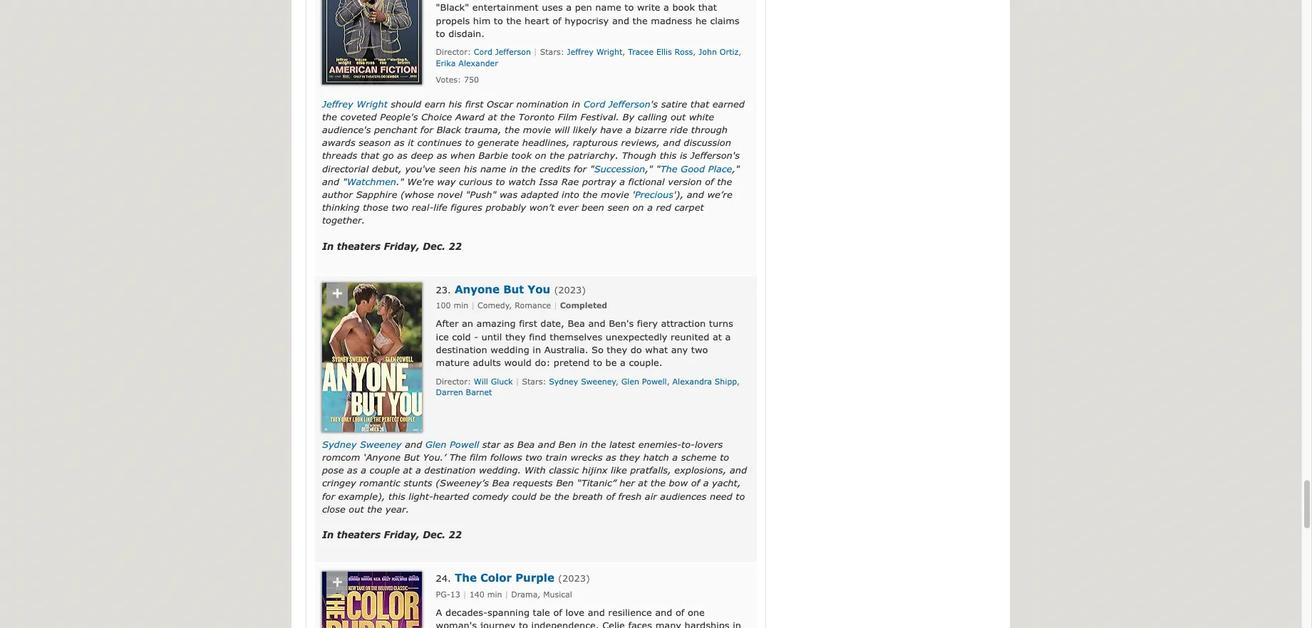 Task type: vqa. For each thing, say whether or not it's contained in the screenshot.
the bottom Story
no



Task type: describe. For each thing, give the bounding box(es) containing it.
will
[[554, 124, 570, 135]]

1 horizontal spatial bea
[[517, 439, 535, 450]]

stars: for sydney
[[522, 377, 546, 386]]

portray
[[582, 176, 616, 187]]

romance
[[515, 301, 551, 311]]

, left john
[[693, 47, 696, 57]]

lovers
[[695, 439, 723, 450]]

precious
[[635, 189, 674, 200]]

deep
[[411, 150, 433, 161]]

be inside star as bea and ben in the latest enemies-to-lovers romcom 'anyone but you.' the film follows two train wrecks as they hatch a scheme to pose as a couple at a destination wedding. with classic hijinx like pratfalls, explosions, and cringey romantic stunts (sweeney's bea requests ben "titanic" her at the bow of a yacht, for example), this light-hearted comedy could be the breath of fresh air audiences need to close out the year.
[[540, 491, 551, 502]]

1 vertical spatial jeffrey
[[322, 98, 353, 109]]

faces
[[628, 620, 652, 629]]

| up date,
[[554, 301, 557, 311]]

credits
[[539, 163, 571, 174]]

the inside star as bea and ben in the latest enemies-to-lovers romcom 'anyone but you.' the film follows two train wrecks as they hatch a scheme to pose as a couple at a destination wedding. with classic hijinx like pratfalls, explosions, and cringey romantic stunts (sweeney's bea requests ben "titanic" her at the bow of a yacht, for example), this light-hearted comedy could be the breath of fresh air audiences need to close out the year.
[[449, 452, 466, 463]]

fictional
[[628, 176, 665, 187]]

," inside ," and "
[[732, 163, 740, 174]]

| down the anyone
[[471, 301, 475, 311]]

directorial
[[322, 163, 369, 174]]

the up watch
[[521, 163, 536, 174]]

anyone
[[455, 283, 500, 296]]

star
[[482, 439, 500, 450]]

's
[[651, 98, 658, 109]]

two inside '), and we're thinking those two real-life figures probably won't ever been seen on a red carpet together.
[[392, 202, 409, 213]]

of inside ." we're way curious to watch issa rae portray a fictional version of the author sapphire (whose novel "push" was adapted into the movie '
[[705, 176, 714, 187]]

," and "
[[322, 163, 740, 187]]

0 vertical spatial sydney sweeney link
[[549, 377, 616, 386]]

figures
[[451, 202, 482, 213]]

issa
[[539, 176, 558, 187]]

ross
[[675, 47, 693, 57]]

movie inside 's satire that earned the coveted people's choice award at the toronto film festival. by calling out white audience's penchant for black trauma, the movie will likely have a bizarre ride through awards season as it continues to generate headlines, rapturous reviews, and discussion threads that go as deep as when barbie took on the patriarchy. though this is jefferson's directorial debut, you've seen his name in the credits for "
[[523, 124, 551, 135]]

have
[[600, 124, 623, 135]]

"push"
[[466, 189, 496, 200]]

1 vertical spatial ben
[[556, 478, 574, 489]]

0 vertical spatial his
[[449, 98, 462, 109]]

destination inside the after an amazing first date, bea and ben's fiery attraction turns ice cold - until they find themselves unexpectedly reunited at a destination wedding in australia. so they do what any two mature adults would do: pretend to be a couple.
[[436, 344, 487, 355]]

, left alexandra
[[667, 377, 670, 386]]

at up stunts
[[403, 465, 412, 476]]

alexander
[[459, 58, 498, 68]]

the up audience's
[[322, 111, 337, 122]]

musical
[[543, 590, 572, 600]]

barnet
[[466, 388, 492, 398]]

star as bea and ben in the latest enemies-to-lovers romcom 'anyone but you.' the film follows two train wrecks as they hatch a scheme to pose as a couple at a destination wedding. with classic hijinx like pratfalls, explosions, and cringey romantic stunts (sweeney's bea requests ben "titanic" her at the bow of a yacht, for example), this light-hearted comedy could be the breath of fresh air audiences need to close out the year.
[[322, 439, 747, 515]]

to inside ." we're way curious to watch issa rae portray a fictional version of the author sapphire (whose novel "push" was adapted into the movie '
[[496, 176, 505, 187]]

at inside the after an amazing first date, bea and ben's fiery attraction turns ice cold - until they find themselves unexpectedly reunited at a destination wedding in australia. so they do what any two mature adults would do: pretend to be a couple.
[[713, 331, 722, 342]]

until
[[482, 331, 502, 342]]

0 vertical spatial the
[[660, 163, 677, 174]]

1 vertical spatial jeffrey wright link
[[322, 98, 388, 109]]

, right alexandra
[[737, 377, 740, 386]]

the up been
[[583, 189, 598, 200]]

bea inside the after an amazing first date, bea and ben's fiery attraction turns ice cold - until they find themselves unexpectedly reunited at a destination wedding in australia. so they do what any two mature adults would do: pretend to be a couple.
[[568, 318, 585, 329]]

life
[[434, 202, 447, 213]]

cord inside director: cord jefferson | stars: jeffrey wright , tracee ellis ross , john ortiz , erika alexander
[[474, 47, 492, 57]]

this inside 's satire that earned the coveted people's choice award at the toronto film festival. by calling out white audience's penchant for black trauma, the movie will likely have a bizarre ride through awards season as it continues to generate headlines, rapturous reviews, and discussion threads that go as deep as when barbie took on the patriarchy. though this is jefferson's directorial debut, you've seen his name in the credits for "
[[660, 150, 677, 161]]

| right 13
[[463, 590, 467, 600]]

with
[[524, 465, 546, 476]]

pose
[[322, 465, 344, 476]]

they inside star as bea and ben in the latest enemies-to-lovers romcom 'anyone but you.' the film follows two train wrecks as they hatch a scheme to pose as a couple at a destination wedding. with classic hijinx like pratfalls, explosions, and cringey romantic stunts (sweeney's bea requests ben "titanic" her at the bow of a yacht, for example), this light-hearted comedy could be the breath of fresh air audiences need to close out the year.
[[620, 452, 640, 463]]

(2023) for purple
[[558, 573, 590, 584]]

2 in from the top
[[322, 530, 334, 541]]

." we're way curious to watch issa rae portray a fictional version of the author sapphire (whose novel "push" was adapted into the movie '
[[322, 176, 732, 200]]

find
[[529, 331, 546, 342]]

, down unexpectedly at the bottom
[[616, 377, 619, 386]]

air
[[645, 491, 657, 502]]

2 in theaters friday, dec. 22 from the top
[[322, 530, 462, 541]]

choice
[[421, 111, 452, 122]]

this inside star as bea and ben in the latest enemies-to-lovers romcom 'anyone but you.' the film follows two train wrecks as they hatch a scheme to pose as a couple at a destination wedding. with classic hijinx like pratfalls, explosions, and cringey romantic stunts (sweeney's bea requests ben "titanic" her at the bow of a yacht, for example), this light-hearted comedy could be the breath of fresh air audiences need to close out the year.
[[389, 491, 405, 502]]

as down continues in the top left of the page
[[437, 150, 447, 161]]

earn
[[425, 98, 445, 109]]

1 horizontal spatial that
[[691, 98, 709, 109]]

the down the oscar
[[500, 111, 515, 122]]

out inside star as bea and ben in the latest enemies-to-lovers romcom 'anyone but you.' the film follows two train wrecks as they hatch a scheme to pose as a couple at a destination wedding. with classic hijinx like pratfalls, explosions, and cringey romantic stunts (sweeney's bea requests ben "titanic" her at the bow of a yacht, for example), this light-hearted comedy could be the breath of fresh air audiences need to close out the year.
[[349, 504, 364, 515]]

(2023) for you
[[554, 284, 586, 295]]

1 vertical spatial powell
[[450, 439, 479, 450]]

ever
[[558, 202, 578, 213]]

2 dec. from the top
[[423, 530, 445, 541]]

audiences
[[660, 491, 707, 502]]

the up generate
[[505, 124, 520, 135]]

to inside the after an amazing first date, bea and ben's fiery attraction turns ice cold - until they find themselves unexpectedly reunited at a destination wedding in australia. so they do what any two mature adults would do: pretend to be a couple.
[[593, 357, 602, 368]]

coveted
[[340, 111, 377, 122]]

go
[[383, 150, 394, 161]]

votes: 750
[[436, 75, 479, 85]]

13
[[450, 590, 460, 600]]

| down the color purple link
[[505, 590, 508, 600]]

tale
[[533, 607, 550, 618]]

a right hatch
[[672, 452, 678, 463]]

precious link
[[635, 189, 674, 200]]

barbie
[[478, 150, 508, 161]]

and up celie
[[588, 607, 605, 618]]

2 friday, from the top
[[384, 530, 420, 541]]

could
[[512, 491, 536, 502]]

shipp
[[715, 377, 737, 386]]

to down yacht,
[[736, 491, 745, 502]]

do
[[631, 344, 642, 355]]

decades-
[[445, 607, 488, 618]]

0 vertical spatial ben
[[558, 439, 576, 450]]

celie
[[602, 620, 625, 629]]

a down explosions,
[[703, 478, 709, 489]]

two inside star as bea and ben in the latest enemies-to-lovers romcom 'anyone but you.' the film follows two train wrecks as they hatch a scheme to pose as a couple at a destination wedding. with classic hijinx like pratfalls, explosions, and cringey romantic stunts (sweeney's bea requests ben "titanic" her at the bow of a yacht, for example), this light-hearted comedy could be the breath of fresh air audiences need to close out the year.
[[526, 452, 542, 463]]

0 vertical spatial they
[[505, 331, 526, 342]]

jefferson's
[[691, 150, 740, 161]]

like
[[611, 465, 627, 476]]

1 vertical spatial cord jefferson link
[[584, 98, 651, 109]]

first inside the after an amazing first date, bea and ben's fiery attraction turns ice cold - until they find themselves unexpectedly reunited at a destination wedding in australia. so they do what any two mature adults would do: pretend to be a couple.
[[519, 318, 537, 329]]

" inside 's satire that earned the coveted people's choice award at the toronto film festival. by calling out white audience's penchant for black trauma, the movie will likely have a bizarre ride through awards season as it continues to generate headlines, rapturous reviews, and discussion threads that go as deep as when barbie took on the patriarchy. though this is jefferson's directorial debut, you've seen his name in the credits for "
[[590, 163, 594, 174]]

thinking
[[322, 202, 360, 213]]

the up air
[[651, 478, 666, 489]]

a left the couple.
[[620, 357, 626, 368]]

couple
[[370, 465, 400, 476]]

threads
[[322, 150, 357, 161]]

couple.
[[629, 357, 662, 368]]

a inside ." we're way curious to watch issa rae portray a fictional version of the author sapphire (whose novel "push" was adapted into the movie '
[[619, 176, 625, 187]]

and inside '), and we're thinking those two real-life figures probably won't ever been seen on a red carpet together.
[[687, 189, 704, 200]]

's satire that earned the coveted people's choice award at the toronto film festival. by calling out white audience's penchant for black trauma, the movie will likely have a bizarre ride through awards season as it continues to generate headlines, rapturous reviews, and discussion threads that go as deep as when barbie took on the patriarchy. though this is jefferson's directorial debut, you've seen his name in the credits for "
[[322, 98, 745, 174]]

in up the film
[[572, 98, 580, 109]]

0 horizontal spatial sydney
[[322, 439, 357, 450]]

be inside the after an amazing first date, bea and ben's fiery attraction turns ice cold - until they find themselves unexpectedly reunited at a destination wedding in australia. so they do what any two mature adults would do: pretend to be a couple.
[[606, 357, 617, 368]]

completed
[[560, 301, 607, 311]]

ortiz
[[720, 47, 739, 57]]

ben's
[[609, 318, 634, 329]]

tracee ellis ross link
[[628, 47, 693, 57]]

140
[[469, 590, 484, 600]]

'), and we're thinking those two real-life figures probably won't ever been seen on a red carpet together.
[[322, 189, 732, 226]]

follows
[[490, 452, 522, 463]]

0 horizontal spatial glen powell link
[[425, 439, 479, 450]]

purple
[[515, 572, 554, 585]]

of down explosions,
[[691, 478, 700, 489]]

1 vertical spatial sydney sweeney link
[[322, 439, 402, 450]]

1 vertical spatial wright
[[357, 98, 388, 109]]

the down place
[[717, 176, 732, 187]]

of left one
[[676, 607, 684, 618]]

darren
[[436, 388, 463, 398]]

in inside the after an amazing first date, bea and ben's fiery attraction turns ice cold - until they find themselves unexpectedly reunited at a destination wedding in australia. so they do what any two mature adults would do: pretend to be a couple.
[[533, 344, 541, 355]]

as up 'follows'
[[504, 439, 514, 450]]

on inside 's satire that earned the coveted people's choice award at the toronto film festival. by calling out white audience's penchant for black trauma, the movie will likely have a bizarre ride through awards season as it continues to generate headlines, rapturous reviews, and discussion threads that go as deep as when barbie took on the patriarchy. though this is jefferson's directorial debut, you've seen his name in the credits for "
[[535, 150, 546, 161]]

through
[[691, 124, 728, 135]]

requests
[[513, 478, 553, 489]]

nomination
[[516, 98, 569, 109]]

independence.
[[531, 620, 599, 629]]

as left "it"
[[394, 137, 405, 148]]

version
[[668, 176, 702, 187]]

tracee
[[628, 47, 654, 57]]

and up stunts
[[405, 439, 422, 450]]

white
[[689, 111, 714, 122]]

color
[[480, 572, 512, 585]]

trauma,
[[464, 124, 501, 135]]

jeffrey wright should earn his first oscar nomination in cord jefferson
[[322, 98, 651, 109]]

1 22 from the top
[[449, 241, 462, 252]]

john
[[699, 47, 717, 57]]

into
[[562, 189, 579, 200]]

film
[[558, 111, 577, 122]]

and inside the after an amazing first date, bea and ben's fiery attraction turns ice cold - until they find themselves unexpectedly reunited at a destination wedding in australia. so they do what any two mature adults would do: pretend to be a couple.
[[588, 318, 606, 329]]

as right go
[[397, 150, 408, 161]]

1 horizontal spatial jefferson
[[609, 98, 651, 109]]

romcom
[[322, 452, 360, 463]]

2 theaters from the top
[[337, 530, 381, 541]]

earned
[[713, 98, 745, 109]]

curious
[[459, 176, 493, 187]]

erika alexander link
[[436, 58, 498, 68]]

(sweeney's
[[436, 478, 489, 489]]

sydney inside director: will gluck | stars: sydney sweeney , glen powell , alexandra shipp , darren barnet
[[549, 377, 578, 386]]

ice
[[436, 331, 449, 342]]

jefferson inside director: cord jefferson | stars: jeffrey wright , tracee ellis ross , john ortiz , erika alexander
[[495, 47, 531, 57]]

reunited
[[671, 331, 709, 342]]

director: cord jefferson | stars: jeffrey wright , tracee ellis ross , john ortiz , erika alexander
[[436, 47, 742, 68]]

1 vertical spatial they
[[607, 344, 627, 355]]

anyone but you link
[[455, 283, 550, 296]]

anyone but you image
[[322, 284, 422, 433]]

0 horizontal spatial glen
[[425, 439, 447, 450]]

0 horizontal spatial first
[[465, 98, 483, 109]]

a
[[436, 607, 442, 618]]

of up independence.
[[553, 607, 562, 618]]



Task type: locate. For each thing, give the bounding box(es) containing it.
ben
[[558, 439, 576, 450], [556, 478, 574, 489]]

stars: for jeffrey
[[540, 47, 564, 57]]

penchant
[[374, 124, 417, 135]]

1 horizontal spatial sydney
[[549, 377, 578, 386]]

0 horizontal spatial but
[[404, 452, 420, 463]]

1 ," from the left
[[645, 163, 653, 174]]

as down romcom
[[347, 465, 358, 476]]

0 horizontal spatial sweeney
[[360, 439, 402, 450]]

1 vertical spatial stars:
[[522, 377, 546, 386]]

for up rae on the left top of page
[[574, 163, 587, 174]]

they up wedding
[[505, 331, 526, 342]]

wright
[[596, 47, 622, 57], [357, 98, 388, 109]]

1 vertical spatial this
[[389, 491, 405, 502]]

at down turns
[[713, 331, 722, 342]]

jefferson up the by
[[609, 98, 651, 109]]

0 horizontal spatial jefferson
[[495, 47, 531, 57]]

the up version
[[660, 163, 677, 174]]

director: up the darren
[[436, 377, 471, 386]]

1 vertical spatial sweeney
[[360, 439, 402, 450]]

2 22 from the top
[[449, 530, 462, 541]]

glen powell link down the couple.
[[621, 377, 667, 386]]

1 theaters from the top
[[337, 241, 381, 252]]

at inside 's satire that earned the coveted people's choice award at the toronto film festival. by calling out white audience's penchant for black trauma, the movie will likely have a bizarre ride through awards season as it continues to generate headlines, rapturous reviews, and discussion threads that go as deep as when barbie took on the patriarchy. though this is jefferson's directorial debut, you've seen his name in the credits for "
[[488, 111, 497, 122]]

movie
[[523, 124, 551, 135], [601, 189, 629, 200]]

director: for barnet
[[436, 377, 471, 386]]

jeffrey wright link up coveted
[[322, 98, 388, 109]]

0 horizontal spatial sydney sweeney link
[[322, 439, 402, 450]]

0 vertical spatial friday,
[[384, 241, 420, 252]]

after an amazing first date, bea and ben's fiery attraction turns ice cold - until they find themselves unexpectedly reunited at a destination wedding in australia. so they do what any two mature adults would do: pretend to be a couple.
[[436, 318, 733, 368]]

cord jefferson link
[[474, 47, 531, 57], [584, 98, 651, 109]]

seen up the way on the left top of the page
[[439, 163, 461, 174]]

2 ," from the left
[[732, 163, 740, 174]]

to
[[465, 137, 474, 148], [496, 176, 505, 187], [593, 357, 602, 368], [720, 452, 729, 463], [736, 491, 745, 502], [519, 620, 528, 629]]

0 vertical spatial stars:
[[540, 47, 564, 57]]

1 horizontal spatial min
[[487, 590, 502, 600]]

his
[[449, 98, 462, 109], [464, 163, 477, 174]]

2 horizontal spatial two
[[691, 344, 708, 355]]

jeffrey up coveted
[[322, 98, 353, 109]]

in down together.
[[322, 241, 334, 252]]

stars: inside director: cord jefferson | stars: jeffrey wright , tracee ellis ross , john ortiz , erika alexander
[[540, 47, 564, 57]]

(2023) up completed
[[554, 284, 586, 295]]

good
[[681, 163, 705, 174]]

a inside 's satire that earned the coveted people's choice award at the toronto film festival. by calling out white audience's penchant for black trauma, the movie will likely have a bizarre ride through awards season as it continues to generate headlines, rapturous reviews, and discussion threads that go as deep as when barbie took on the patriarchy. though this is jefferson's directorial debut, you've seen his name in the credits for "
[[626, 124, 631, 135]]

cord
[[474, 47, 492, 57], [584, 98, 605, 109]]

director: inside director: will gluck | stars: sydney sweeney , glen powell , alexandra shipp , darren barnet
[[436, 377, 471, 386]]

0 horizontal spatial on
[[535, 150, 546, 161]]

1 vertical spatial glen powell link
[[425, 439, 479, 450]]

click to add to watchlist image for anyone but you
[[324, 284, 351, 311]]

friday, down year.
[[384, 530, 420, 541]]

1 horizontal spatial jeffrey wright link
[[567, 47, 622, 57]]

'),
[[674, 189, 684, 200]]

novel
[[437, 189, 462, 200]]

at
[[488, 111, 497, 122], [713, 331, 722, 342], [403, 465, 412, 476], [638, 478, 647, 489]]

but inside 23. anyone but you (2023) 100 min | comedy, romance | completed
[[503, 283, 524, 296]]

date,
[[540, 318, 564, 329]]

adapted
[[521, 189, 558, 200]]

1 horizontal spatial first
[[519, 318, 537, 329]]

2 vertical spatial two
[[526, 452, 542, 463]]

, right john
[[739, 47, 742, 57]]

his up 'curious'
[[464, 163, 477, 174]]

1 vertical spatial seen
[[608, 202, 629, 213]]

ride
[[670, 124, 688, 135]]

powell inside director: will gluck | stars: sydney sweeney , glen powell , alexandra shipp , darren barnet
[[642, 377, 667, 386]]

0 horizontal spatial "
[[343, 176, 347, 187]]

1 vertical spatial director:
[[436, 377, 471, 386]]

his inside 's satire that earned the coveted people's choice award at the toronto film festival. by calling out white audience's penchant for black trauma, the movie will likely have a bizarre ride through awards season as it continues to generate headlines, rapturous reviews, and discussion threads that go as deep as when barbie took on the patriarchy. though this is jefferson's directorial debut, you've seen his name in the credits for "
[[464, 163, 477, 174]]

in down "find"
[[533, 344, 541, 355]]

1 in from the top
[[322, 241, 334, 252]]

1 vertical spatial but
[[404, 452, 420, 463]]

a down turns
[[725, 331, 731, 342]]

resilience
[[608, 607, 652, 618]]

0 vertical spatial seen
[[439, 163, 461, 174]]

pretend
[[554, 357, 590, 368]]

1 vertical spatial his
[[464, 163, 477, 174]]

and up carpet
[[687, 189, 704, 200]]

0 vertical spatial powell
[[642, 377, 667, 386]]

the down "example),"
[[367, 504, 382, 515]]

debut,
[[372, 163, 402, 174]]

0 horizontal spatial be
[[540, 491, 551, 502]]

sydney up romcom
[[322, 439, 357, 450]]

0 vertical spatial glen
[[621, 377, 639, 386]]

ben up train
[[558, 439, 576, 450]]

we're
[[707, 189, 732, 200]]

0 vertical spatial for
[[420, 124, 433, 135]]

a inside '), and we're thinking those two real-life figures probably won't ever been seen on a red carpet together.
[[647, 202, 653, 213]]

2 director: from the top
[[436, 377, 471, 386]]

two up with on the left of the page
[[526, 452, 542, 463]]

one
[[688, 607, 705, 618]]

0 vertical spatial first
[[465, 98, 483, 109]]

1 horizontal spatial this
[[660, 150, 677, 161]]

0 horizontal spatial movie
[[523, 124, 551, 135]]

1 horizontal spatial wright
[[596, 47, 622, 57]]

stars: up the nomination
[[540, 47, 564, 57]]

min down color
[[487, 590, 502, 600]]

click to add to watchlist image for the color purple
[[324, 573, 351, 600]]

0 horizontal spatial wright
[[357, 98, 388, 109]]

wright left tracee on the top left of the page
[[596, 47, 622, 57]]

0 vertical spatial out
[[671, 111, 686, 122]]

out
[[671, 111, 686, 122], [349, 504, 364, 515]]

cord up alexander
[[474, 47, 492, 57]]

2 horizontal spatial for
[[574, 163, 587, 174]]

(2023) inside 24. the color purple (2023) pg-13 | 140 min | drama, musical
[[558, 573, 590, 584]]

and inside ," and "
[[322, 176, 339, 187]]

0 vertical spatial cord
[[474, 47, 492, 57]]

at down the jeffrey wright should earn his first oscar nomination in cord jefferson
[[488, 111, 497, 122]]

director: for erika
[[436, 47, 471, 57]]

train
[[546, 452, 567, 463]]

what
[[645, 344, 668, 355]]

| inside director: will gluck | stars: sydney sweeney , glen powell , alexandra shipp , darren barnet
[[516, 377, 519, 386]]

stars: inside director: will gluck | stars: sydney sweeney , glen powell , alexandra shipp , darren barnet
[[522, 377, 546, 386]]

sweeney
[[581, 377, 616, 386], [360, 439, 402, 450]]

1 dec. from the top
[[423, 241, 445, 252]]

they left the do
[[607, 344, 627, 355]]

that down season
[[361, 150, 379, 161]]

of
[[705, 176, 714, 187], [691, 478, 700, 489], [606, 491, 615, 502], [553, 607, 562, 618], [676, 607, 684, 618]]

jeffrey wright link
[[567, 47, 622, 57], [322, 98, 388, 109]]

audience's
[[322, 124, 371, 135]]

(2023) inside 23. anyone but you (2023) 100 min | comedy, romance | completed
[[554, 284, 586, 295]]

wedding
[[491, 344, 529, 355]]

attraction
[[661, 318, 706, 329]]

black
[[436, 124, 461, 135]]

0 vertical spatial jeffrey
[[567, 47, 594, 57]]

1 horizontal spatial cord
[[584, 98, 605, 109]]

a up stunts
[[416, 465, 421, 476]]

fresh
[[618, 491, 642, 502]]

light-
[[409, 491, 433, 502]]

2 vertical spatial bea
[[492, 478, 510, 489]]

amazing
[[477, 318, 516, 329]]

adults
[[473, 357, 501, 368]]

0 vertical spatial in theaters friday, dec. 22
[[322, 241, 462, 252]]

1 vertical spatial min
[[487, 590, 502, 600]]

sydney sweeney link down the pretend
[[549, 377, 616, 386]]

, left tracee on the top left of the page
[[622, 47, 625, 57]]

| up the nomination
[[534, 47, 537, 57]]

as
[[394, 137, 405, 148], [397, 150, 408, 161], [437, 150, 447, 161], [504, 439, 514, 450], [606, 452, 616, 463], [347, 465, 358, 476]]

0 vertical spatial movie
[[523, 124, 551, 135]]

would
[[504, 357, 532, 368]]

1 horizontal spatial for
[[420, 124, 433, 135]]

bea down wedding.
[[492, 478, 510, 489]]

0 horizontal spatial jeffrey wright link
[[322, 98, 388, 109]]

won't
[[529, 202, 555, 213]]

0 vertical spatial (2023)
[[554, 284, 586, 295]]

for inside star as bea and ben in the latest enemies-to-lovers romcom 'anyone but you.' the film follows two train wrecks as they hatch a scheme to pose as a couple at a destination wedding. with classic hijinx like pratfalls, explosions, and cringey romantic stunts (sweeney's bea requests ben "titanic" her at the bow of a yacht, for example), this light-hearted comedy could be the breath of fresh air audiences need to close out the year.
[[322, 491, 335, 502]]

0 horizontal spatial ,"
[[645, 163, 653, 174]]

and up yacht,
[[730, 465, 747, 476]]

0 vertical spatial min
[[454, 301, 468, 311]]

toronto
[[519, 111, 555, 122]]

jeffrey wright link left tracee on the top left of the page
[[567, 47, 622, 57]]

but
[[503, 283, 524, 296], [404, 452, 420, 463]]

0 vertical spatial that
[[691, 98, 709, 109]]

sydney
[[549, 377, 578, 386], [322, 439, 357, 450]]

year.
[[385, 504, 409, 515]]

sweeney up ''anyone'
[[360, 439, 402, 450]]

carpet
[[675, 202, 704, 213]]

and up author
[[322, 176, 339, 187]]

as up "like"
[[606, 452, 616, 463]]

1 horizontal spatial jeffrey
[[567, 47, 594, 57]]

to down name
[[496, 176, 505, 187]]

sydney down the pretend
[[549, 377, 578, 386]]

0 horizontal spatial bea
[[492, 478, 510, 489]]

the inside 24. the color purple (2023) pg-13 | 140 min | drama, musical
[[455, 572, 477, 585]]

0 vertical spatial destination
[[436, 344, 487, 355]]

be up director: will gluck | stars: sydney sweeney , glen powell , alexandra shipp , darren barnet
[[606, 357, 617, 368]]

satire
[[661, 98, 687, 109]]

0 vertical spatial bea
[[568, 318, 585, 329]]

click to add to watchlist image
[[324, 284, 351, 311], [324, 573, 351, 600]]

in inside star as bea and ben in the latest enemies-to-lovers romcom 'anyone but you.' the film follows two train wrecks as they hatch a scheme to pose as a couple at a destination wedding. with classic hijinx like pratfalls, explosions, and cringey romantic stunts (sweeney's bea requests ben "titanic" her at the bow of a yacht, for example), this light-hearted comedy could be the breath of fresh air audiences need to close out the year.
[[579, 439, 588, 450]]

many
[[655, 620, 681, 629]]

after
[[436, 318, 459, 329]]

theaters down together.
[[337, 241, 381, 252]]

of up we're
[[705, 176, 714, 187]]

0 vertical spatial but
[[503, 283, 524, 296]]

1 horizontal spatial sydney sweeney link
[[549, 377, 616, 386]]

0 horizontal spatial out
[[349, 504, 364, 515]]

1 vertical spatial in theaters friday, dec. 22
[[322, 530, 462, 541]]

turns
[[709, 318, 733, 329]]

0 vertical spatial in
[[322, 241, 334, 252]]

2 horizontal spatial bea
[[568, 318, 585, 329]]

"titanic"
[[577, 478, 616, 489]]

23. anyone but you (2023) 100 min | comedy, romance | completed
[[436, 283, 607, 311]]

on inside '), and we're thinking those two real-life figures probably won't ever been seen on a red carpet together.
[[633, 202, 644, 213]]

out inside 's satire that earned the coveted people's choice award at the toronto film festival. by calling out white audience's penchant for black trauma, the movie will likely have a bizarre ride through awards season as it continues to generate headlines, rapturous reviews, and discussion threads that go as deep as when barbie took on the patriarchy. though this is jefferson's directorial debut, you've seen his name in the credits for "
[[671, 111, 686, 122]]

destination down cold
[[436, 344, 487, 355]]

1 horizontal spatial out
[[671, 111, 686, 122]]

and up many
[[655, 607, 672, 618]]

drama,
[[511, 590, 540, 600]]

1 vertical spatial dec.
[[423, 530, 445, 541]]

jefferson up alexander
[[495, 47, 531, 57]]

2 vertical spatial they
[[620, 452, 640, 463]]

to inside a decades-spanning tale of love and resilience and of one woman's journey to independence. celie faces many hardships i
[[519, 620, 528, 629]]

and inside 's satire that earned the coveted people's choice award at the toronto film festival. by calling out white audience's penchant for black trauma, the movie will likely have a bizarre ride through awards season as it continues to generate headlines, rapturous reviews, and discussion threads that go as deep as when barbie took on the patriarchy. though this is jefferson's directorial debut, you've seen his name in the credits for "
[[663, 137, 680, 148]]

1 vertical spatial be
[[540, 491, 551, 502]]

bea up 'follows'
[[517, 439, 535, 450]]

sydney sweeney link
[[549, 377, 616, 386], [322, 439, 402, 450]]

glen inside director: will gluck | stars: sydney sweeney , glen powell , alexandra shipp , darren barnet
[[621, 377, 639, 386]]

the left film
[[449, 452, 466, 463]]

22
[[449, 241, 462, 252], [449, 530, 462, 541]]

hardships
[[685, 620, 730, 629]]

is
[[680, 150, 687, 161]]

destination
[[436, 344, 487, 355], [424, 465, 476, 476]]

1 vertical spatial that
[[361, 150, 379, 161]]

1 vertical spatial movie
[[601, 189, 629, 200]]

24.
[[436, 573, 451, 584]]

the up wrecks
[[591, 439, 606, 450]]

together.
[[322, 215, 365, 226]]

0 vertical spatial jeffrey wright link
[[567, 47, 622, 57]]

a down the by
[[626, 124, 631, 135]]

'
[[632, 189, 635, 200]]

," down jefferson's
[[732, 163, 740, 174]]

in inside 's satire that earned the coveted people's choice award at the toronto film festival. by calling out white audience's penchant for black trauma, the movie will likely have a bizarre ride through awards season as it continues to generate headlines, rapturous reviews, and discussion threads that go as deep as when barbie took on the patriarchy. though this is jefferson's directorial debut, you've seen his name in the credits for "
[[510, 163, 518, 174]]

jeffrey inside director: cord jefferson | stars: jeffrey wright , tracee ellis ross , john ortiz , erika alexander
[[567, 47, 594, 57]]

2 click to add to watchlist image from the top
[[324, 573, 351, 600]]

scheme
[[681, 452, 717, 463]]

in down the "took"
[[510, 163, 518, 174]]

movie inside ." we're way curious to watch issa rae portray a fictional version of the author sapphire (whose novel "push" was adapted into the movie '
[[601, 189, 629, 200]]

1 horizontal spatial powell
[[642, 377, 667, 386]]

1 vertical spatial (2023)
[[558, 573, 590, 584]]

american fiction image
[[322, 0, 422, 85]]

0 horizontal spatial that
[[361, 150, 379, 161]]

the up credits at top left
[[550, 150, 565, 161]]

a up romantic
[[361, 465, 366, 476]]

0 vertical spatial 22
[[449, 241, 462, 252]]

theaters down "close"
[[337, 530, 381, 541]]

the left breath
[[554, 491, 569, 502]]

been
[[582, 202, 604, 213]]

to-
[[681, 439, 695, 450]]

movie down 'toronto'
[[523, 124, 551, 135]]

sweeney inside director: will gluck | stars: sydney sweeney , glen powell , alexandra shipp , darren barnet
[[581, 377, 616, 386]]

2 vertical spatial for
[[322, 491, 335, 502]]

1 horizontal spatial movie
[[601, 189, 629, 200]]

powell down the couple.
[[642, 377, 667, 386]]

glen up you.'
[[425, 439, 447, 450]]

film
[[470, 452, 487, 463]]

sydney sweeney and glen powell
[[322, 439, 479, 450]]

and up train
[[538, 439, 555, 450]]

" for succession
[[656, 163, 660, 174]]

of down the "titanic"
[[606, 491, 615, 502]]

0 vertical spatial be
[[606, 357, 617, 368]]

glen down the couple.
[[621, 377, 639, 386]]

1 vertical spatial in
[[322, 530, 334, 541]]

jeffrey
[[567, 47, 594, 57], [322, 98, 353, 109]]

ben down classic
[[556, 478, 574, 489]]

but inside star as bea and ben in the latest enemies-to-lovers romcom 'anyone but you.' the film follows two train wrecks as they hatch a scheme to pose as a couple at a destination wedding. with classic hijinx like pratfalls, explosions, and cringey romantic stunts (sweeney's bea requests ben "titanic" her at the bow of a yacht, for example), this light-hearted comedy could be the breath of fresh air audiences need to close out the year.
[[404, 452, 420, 463]]

0 horizontal spatial jeffrey
[[322, 98, 353, 109]]

a down succession link
[[619, 176, 625, 187]]

to down lovers
[[720, 452, 729, 463]]

1 vertical spatial click to add to watchlist image
[[324, 573, 351, 600]]

" down patriarchy.
[[590, 163, 594, 174]]

and down ride
[[663, 137, 680, 148]]

sweeney down so on the bottom
[[581, 377, 616, 386]]

glen powell link up you.'
[[425, 439, 479, 450]]

awards
[[322, 137, 355, 148]]

discussion
[[684, 137, 731, 148]]

the color purple image
[[322, 573, 422, 629]]

" for ,"
[[343, 176, 347, 187]]

a decades-spanning tale of love and resilience and of one woman's journey to independence. celie faces many hardships i
[[436, 607, 741, 629]]

director: inside director: cord jefferson | stars: jeffrey wright , tracee ellis ross , john ortiz , erika alexander
[[436, 47, 471, 57]]

wedding.
[[479, 465, 521, 476]]

australia.
[[544, 344, 588, 355]]

1 vertical spatial sydney
[[322, 439, 357, 450]]

to up the when
[[465, 137, 474, 148]]

out up ride
[[671, 111, 686, 122]]

wright inside director: cord jefferson | stars: jeffrey wright , tracee ellis ross , john ortiz , erika alexander
[[596, 47, 622, 57]]

powell up film
[[450, 439, 479, 450]]

out down "example),"
[[349, 504, 364, 515]]

750
[[464, 75, 479, 85]]

alexandra
[[673, 377, 712, 386]]

1 horizontal spatial his
[[464, 163, 477, 174]]

1 vertical spatial out
[[349, 504, 364, 515]]

jefferson
[[495, 47, 531, 57], [609, 98, 651, 109]]

took
[[511, 150, 532, 161]]

place
[[708, 163, 732, 174]]

1 vertical spatial first
[[519, 318, 537, 329]]

seen inside '), and we're thinking those two real-life figures probably won't ever been seen on a red carpet together.
[[608, 202, 629, 213]]

1 horizontal spatial glen powell link
[[621, 377, 667, 386]]

in
[[572, 98, 580, 109], [510, 163, 518, 174], [533, 344, 541, 355], [579, 439, 588, 450]]

bea up the themselves
[[568, 318, 585, 329]]

but up comedy,
[[503, 283, 524, 296]]

on down headlines,
[[535, 150, 546, 161]]

seen inside 's satire that earned the coveted people's choice award at the toronto film festival. by calling out white audience's penchant for black trauma, the movie will likely have a bizarre ride through awards season as it continues to generate headlines, rapturous reviews, and discussion threads that go as deep as when barbie took on the patriarchy. though this is jefferson's directorial debut, you've seen his name in the credits for "
[[439, 163, 461, 174]]

0 vertical spatial dec.
[[423, 241, 445, 252]]

to inside 's satire that earned the coveted people's choice award at the toronto film festival. by calling out white audience's penchant for black trauma, the movie will likely have a bizarre ride through awards season as it continues to generate headlines, rapturous reviews, and discussion threads that go as deep as when barbie took on the patriarchy. though this is jefferson's directorial debut, you've seen his name in the credits for "
[[465, 137, 474, 148]]

" inside ," and "
[[343, 176, 347, 187]]

1 vertical spatial bea
[[517, 439, 535, 450]]

22 down hearted
[[449, 530, 462, 541]]

1 vertical spatial cord
[[584, 98, 605, 109]]

0 vertical spatial this
[[660, 150, 677, 161]]

0 horizontal spatial cord jefferson link
[[474, 47, 531, 57]]

two down (whose
[[392, 202, 409, 213]]

destination inside star as bea and ben in the latest enemies-to-lovers romcom 'anyone but you.' the film follows two train wrecks as they hatch a scheme to pose as a couple at a destination wedding. with classic hijinx like pratfalls, explosions, and cringey romantic stunts (sweeney's bea requests ben "titanic" her at the bow of a yacht, for example), this light-hearted comedy could be the breath of fresh air audiences need to close out the year.
[[424, 465, 476, 476]]

min inside 24. the color purple (2023) pg-13 | 140 min | drama, musical
[[487, 590, 502, 600]]

1 in theaters friday, dec. 22 from the top
[[322, 241, 462, 252]]

0 horizontal spatial this
[[389, 491, 405, 502]]

| inside director: cord jefferson | stars: jeffrey wright , tracee ellis ross , john ortiz , erika alexander
[[534, 47, 537, 57]]

bea
[[568, 318, 585, 329], [517, 439, 535, 450], [492, 478, 510, 489]]

24. the color purple (2023) pg-13 | 140 min | drama, musical
[[436, 572, 590, 600]]

at down pratfalls,
[[638, 478, 647, 489]]

for down the choice
[[420, 124, 433, 135]]

two inside the after an amazing first date, bea and ben's fiery attraction turns ice cold - until they find themselves unexpectedly reunited at a destination wedding in australia. so they do what any two mature adults would do: pretend to be a couple.
[[691, 344, 708, 355]]

hijinx
[[582, 465, 608, 476]]

1 friday, from the top
[[384, 241, 420, 252]]

1 click to add to watchlist image from the top
[[324, 284, 351, 311]]

though
[[622, 150, 657, 161]]

0 vertical spatial director:
[[436, 47, 471, 57]]

pratfalls,
[[630, 465, 671, 476]]

(2023) up musical
[[558, 573, 590, 584]]

in theaters friday, dec. 22 down those
[[322, 241, 462, 252]]

min inside 23. anyone but you (2023) 100 min | comedy, romance | completed
[[454, 301, 468, 311]]

0 vertical spatial two
[[392, 202, 409, 213]]

dec. down life
[[423, 241, 445, 252]]

1 horizontal spatial be
[[606, 357, 617, 368]]

1 director: from the top
[[436, 47, 471, 57]]

1 vertical spatial jefferson
[[609, 98, 651, 109]]



